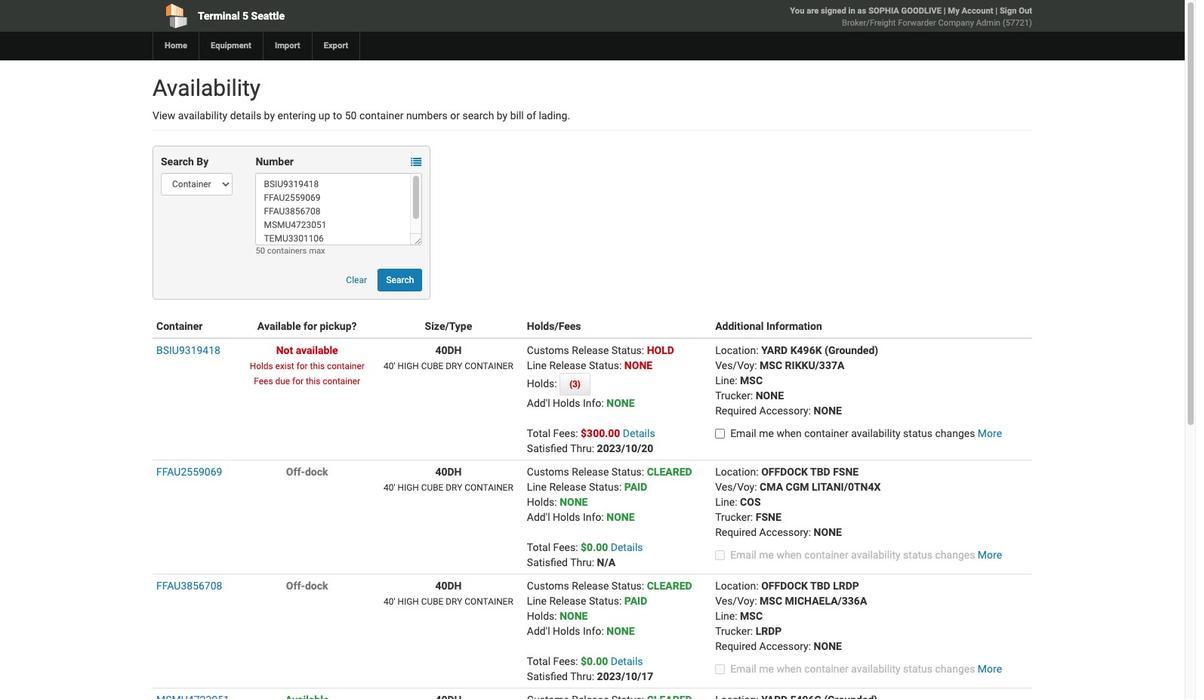 Task type: describe. For each thing, give the bounding box(es) containing it.
none down rikku/337a
[[814, 405, 842, 417]]

0 vertical spatial for
[[304, 320, 317, 332]]

more for location : offdock tbd lrdp ves/voy: msc michaela/336a line: msc trucker: lrdp required accessory : none
[[978, 663, 1002, 675]]

additional information
[[715, 320, 822, 332]]

customs for total fees: $0.00 details satisfied thru: 2023/10/17
[[527, 580, 569, 592]]

containers
[[267, 246, 307, 256]]

not
[[276, 344, 293, 356]]

customs release status : cleared line release status : paid holds: none add'l holds info: none for total fees: $0.00 details satisfied thru: 2023/10/17
[[527, 580, 692, 637]]

availability for location : offdock tbd fsne ves/voy: cma cgm litani/0tn4x line: cos trucker: fsne required accessory : none
[[851, 549, 901, 561]]

number
[[256, 156, 294, 168]]

accessory inside location : offdock tbd fsne ves/voy: cma cgm litani/0tn4x line: cos trucker: fsne required accessory : none
[[759, 526, 809, 538]]

1 horizontal spatial 50
[[345, 109, 357, 122]]

are
[[807, 6, 819, 16]]

to
[[333, 109, 342, 122]]

terminal 5 seattle link
[[153, 0, 506, 32]]

status for location : yard k496k (grounded) ves/voy: msc rikku/337a line: msc trucker: none required accessory : none
[[903, 427, 933, 439]]

litani/0tn4x
[[812, 481, 881, 493]]

export
[[324, 41, 348, 51]]

required for location : yard k496k (grounded) ves/voy: msc rikku/337a line: msc trucker: none required accessory : none
[[715, 405, 757, 417]]

1 vertical spatial this
[[306, 376, 320, 387]]

equipment
[[211, 41, 251, 51]]

40dh 40' high cube dry container for total fees: $0.00 details satisfied thru: n/a
[[384, 466, 513, 493]]

size/type
[[425, 320, 472, 332]]

high for total fees: $0.00 details satisfied thru: n/a
[[398, 483, 419, 493]]

forwarder
[[898, 18, 936, 28]]

k496k
[[790, 344, 822, 356]]

2 vertical spatial for
[[292, 376, 304, 387]]

home
[[165, 41, 187, 51]]

sign out link
[[1000, 6, 1032, 16]]

1 vertical spatial 50
[[256, 246, 265, 256]]

high for total fees: $300.00 details satisfied thru: 2023/10/20
[[398, 361, 419, 372]]

trucker: inside location : offdock tbd fsne ves/voy: cma cgm litani/0tn4x line: cos trucker: fsne required accessory : none
[[715, 511, 753, 523]]

when for none
[[777, 427, 802, 439]]

40dh 40' high cube dry container for total fees: $300.00 details satisfied thru: 2023/10/20
[[384, 344, 513, 372]]

2 by from the left
[[497, 109, 508, 122]]

changes for location : yard k496k (grounded) ves/voy: msc rikku/337a line: msc trucker: none required accessory : none
[[935, 427, 975, 439]]

none up 2023/10/17
[[607, 625, 635, 637]]

due
[[275, 376, 290, 387]]

more link for location : yard k496k (grounded) ves/voy: msc rikku/337a line: msc trucker: none required accessory : none
[[978, 427, 1002, 439]]

more for location : offdock tbd fsne ves/voy: cma cgm litani/0tn4x line: cos trucker: fsne required accessory : none
[[978, 549, 1002, 561]]

offdock for michaela/336a
[[761, 580, 808, 592]]

terminal
[[198, 10, 240, 22]]

when for fsne
[[777, 549, 802, 561]]

total for total fees: $0.00 details satisfied thru: n/a
[[527, 541, 551, 553]]

details link for 2023/10/17
[[611, 655, 643, 668]]

me for lrdp
[[759, 663, 774, 675]]

details for 2023/10/17
[[611, 655, 643, 668]]

equipment link
[[199, 32, 263, 60]]

container for total fees: $0.00 details satisfied thru: 2023/10/17
[[465, 597, 513, 607]]

view
[[153, 109, 175, 122]]

exist
[[275, 361, 294, 372]]

customs release status : hold line release status : none
[[527, 344, 674, 372]]

high for total fees: $0.00 details satisfied thru: 2023/10/17
[[398, 597, 419, 607]]

availability
[[153, 75, 261, 101]]

2023/10/20
[[597, 442, 653, 455]]

or
[[450, 109, 460, 122]]

email me when container availability status changes more for location : offdock tbd fsne ves/voy: cma cgm litani/0tn4x line: cos trucker: fsne required accessory : none
[[730, 549, 1002, 561]]

Number text field
[[256, 173, 422, 245]]

thru: for n/a
[[570, 557, 594, 569]]

holds up total fees: $0.00 details satisfied thru: 2023/10/17
[[553, 625, 580, 637]]

line for total fees: $300.00 details satisfied thru: 2023/10/20
[[527, 359, 547, 372]]

my account link
[[948, 6, 993, 16]]

you are signed in as sophia goodlive | my account | sign out broker/freight forwarder company admin (57721)
[[790, 6, 1032, 28]]

cube for total fees: $0.00 details satisfied thru: 2023/10/17
[[421, 597, 444, 607]]

(grounded)
[[825, 344, 878, 356]]

required inside location : offdock tbd fsne ves/voy: cma cgm litani/0tn4x line: cos trucker: fsne required accessory : none
[[715, 526, 757, 538]]

entering
[[277, 109, 316, 122]]

add'l holds info: none
[[527, 397, 635, 409]]

fees: for 2023/10/17
[[553, 655, 578, 668]]

offdock for cgm
[[761, 466, 808, 478]]

cma
[[760, 481, 783, 493]]

admin
[[976, 18, 1001, 28]]

none down yard
[[756, 390, 784, 402]]

2023/10/17
[[597, 671, 653, 683]]

location : yard k496k (grounded) ves/voy: msc rikku/337a line: msc trucker: none required accessory : none
[[715, 344, 878, 417]]

accessory for rikku/337a
[[759, 405, 809, 417]]

account
[[962, 6, 993, 16]]

none up n/a
[[607, 511, 635, 523]]

more for location : yard k496k (grounded) ves/voy: msc rikku/337a line: msc trucker: none required accessory : none
[[978, 427, 1002, 439]]

import link
[[263, 32, 312, 60]]

search
[[462, 109, 494, 122]]

ffau2559069 link
[[156, 466, 222, 478]]

total fees: $0.00 details satisfied thru: n/a
[[527, 541, 643, 569]]

40dh 40' high cube dry container for total fees: $0.00 details satisfied thru: 2023/10/17
[[384, 580, 513, 607]]

location : offdock tbd fsne ves/voy: cma cgm litani/0tn4x line: cos trucker: fsne required accessory : none
[[715, 466, 881, 538]]

total fees: $300.00 details satisfied thru: 2023/10/20
[[527, 427, 655, 455]]

you
[[790, 6, 805, 16]]

search for search
[[386, 275, 414, 285]]

dock for ffau3856708
[[305, 580, 328, 592]]

none inside location : offdock tbd fsne ves/voy: cma cgm litani/0tn4x line: cos trucker: fsne required accessory : none
[[814, 526, 842, 538]]

none up $300.00
[[607, 397, 635, 409]]

clear
[[346, 275, 367, 285]]

0 vertical spatial this
[[310, 361, 325, 372]]

paid for total fees: $0.00 details satisfied thru: 2023/10/17
[[624, 595, 647, 607]]

signed
[[821, 6, 846, 16]]

total for total fees: $300.00 details satisfied thru: 2023/10/20
[[527, 427, 551, 439]]

of
[[526, 109, 536, 122]]

(3)
[[569, 379, 581, 390]]

bsiu9319418 link
[[156, 344, 220, 356]]

dry for total fees: $300.00 details satisfied thru: 2023/10/20
[[446, 361, 462, 372]]

lading.
[[539, 109, 570, 122]]

max
[[309, 246, 325, 256]]

dry for total fees: $0.00 details satisfied thru: n/a
[[446, 483, 462, 493]]

off- for ffau3856708
[[286, 580, 305, 592]]

total fees: $0.00 details satisfied thru: 2023/10/17
[[527, 655, 653, 683]]

search for search by
[[161, 156, 194, 168]]

50 containers max
[[256, 246, 325, 256]]

location for location : offdock tbd fsne ves/voy: cma cgm litani/0tn4x line: cos trucker: fsne required accessory : none
[[715, 466, 756, 478]]

customs release status : cleared line release status : paid holds: none add'l holds info: none for total fees: $0.00 details satisfied thru: n/a
[[527, 466, 692, 523]]

0 horizontal spatial lrdp
[[756, 625, 782, 637]]

ffau2559069
[[156, 466, 222, 478]]

holds: for total fees: $0.00 details satisfied thru: 2023/10/17
[[527, 610, 557, 622]]

40dh for total fees: $0.00 details satisfied thru: 2023/10/17
[[435, 580, 462, 592]]

details link for 2023/10/20
[[623, 427, 655, 439]]

1 vertical spatial for
[[297, 361, 308, 372]]

changes for location : offdock tbd fsne ves/voy: cma cgm litani/0tn4x line: cos trucker: fsne required accessory : none
[[935, 549, 975, 561]]

company
[[938, 18, 974, 28]]

none up total fees: $0.00 details satisfied thru: n/a
[[560, 496, 588, 508]]

customs for total fees: $0.00 details satisfied thru: n/a
[[527, 466, 569, 478]]

trucker: for location : offdock tbd lrdp ves/voy: msc michaela/336a line: msc trucker: lrdp required accessory : none
[[715, 625, 753, 637]]

ves/voy: for cma cgm litani/0tn4x
[[715, 481, 757, 493]]

more link for location : offdock tbd fsne ves/voy: cma cgm litani/0tn4x line: cos trucker: fsne required accessory : none
[[978, 549, 1002, 561]]

hold
[[647, 344, 674, 356]]

cos
[[740, 496, 761, 508]]

search button
[[378, 269, 422, 291]]

dock for ffau2559069
[[305, 466, 328, 478]]

goodlive
[[901, 6, 942, 16]]

trucker: for location : yard k496k (grounded) ves/voy: msc rikku/337a line: msc trucker: none required accessory : none
[[715, 390, 753, 402]]

export link
[[312, 32, 360, 60]]

$0.00 for 2023/10/17
[[581, 655, 608, 668]]

1 horizontal spatial lrdp
[[833, 580, 859, 592]]

email me when container availability status changes more for location : offdock tbd lrdp ves/voy: msc michaela/336a line: msc trucker: lrdp required accessory : none
[[730, 663, 1002, 675]]

view availability details by entering up to 50 container numbers or search by bill of lading.
[[153, 109, 570, 122]]

fees
[[254, 376, 273, 387]]

required for location : offdock tbd lrdp ves/voy: msc michaela/336a line: msc trucker: lrdp required accessory : none
[[715, 640, 757, 652]]

info: for location : offdock tbd lrdp ves/voy: msc michaela/336a line: msc trucker: lrdp required accessory : none
[[583, 625, 604, 637]]

seattle
[[251, 10, 285, 22]]

michaela/336a
[[785, 595, 867, 607]]

by
[[197, 156, 209, 168]]

location for location : yard k496k (grounded) ves/voy: msc rikku/337a line: msc trucker: none required accessory : none
[[715, 344, 756, 356]]

1 vertical spatial fsne
[[756, 511, 781, 523]]

show list image
[[411, 157, 422, 168]]

line for total fees: $0.00 details satisfied thru: 2023/10/17
[[527, 595, 547, 607]]

line: inside location : offdock tbd fsne ves/voy: cma cgm litani/0tn4x line: cos trucker: fsne required accessory : none
[[715, 496, 737, 508]]

add'l for total fees: $0.00 details satisfied thru: 2023/10/17
[[527, 625, 550, 637]]

customs for total fees: $300.00 details satisfied thru: 2023/10/20
[[527, 344, 569, 356]]

numbers
[[406, 109, 448, 122]]

$300.00
[[581, 427, 620, 439]]

1 info: from the top
[[583, 397, 604, 409]]

none up total fees: $0.00 details satisfied thru: 2023/10/17
[[560, 610, 588, 622]]

up
[[318, 109, 330, 122]]

1 horizontal spatial fsne
[[833, 466, 859, 478]]

out
[[1019, 6, 1032, 16]]



Task type: vqa. For each thing, say whether or not it's contained in the screenshot.
/
no



Task type: locate. For each thing, give the bounding box(es) containing it.
status for location : offdock tbd fsne ves/voy: cma cgm litani/0tn4x line: cos trucker: fsne required accessory : none
[[903, 549, 933, 561]]

required inside location : yard k496k (grounded) ves/voy: msc rikku/337a line: msc trucker: none required accessory : none
[[715, 405, 757, 417]]

2 tbd from the top
[[810, 580, 830, 592]]

1 accessory from the top
[[759, 405, 809, 417]]

holds: left (3)
[[527, 378, 560, 390]]

0 vertical spatial container
[[465, 361, 513, 372]]

3 required from the top
[[715, 640, 757, 652]]

3 info: from the top
[[583, 625, 604, 637]]

customs release status : cleared line release status : paid holds: none add'l holds info: none down 2023/10/20
[[527, 466, 692, 523]]

0 vertical spatial location
[[715, 344, 756, 356]]

satisfied for total fees: $300.00 details satisfied thru: 2023/10/20
[[527, 442, 568, 455]]

3 40dh 40' high cube dry container from the top
[[384, 580, 513, 607]]

satisfied for total fees: $0.00 details satisfied thru: 2023/10/17
[[527, 671, 568, 683]]

0 vertical spatial accessory
[[759, 405, 809, 417]]

2 vertical spatial total
[[527, 655, 551, 668]]

tbd inside location : offdock tbd fsne ves/voy: cma cgm litani/0tn4x line: cos trucker: fsne required accessory : none
[[810, 466, 830, 478]]

:
[[642, 344, 644, 356], [756, 344, 759, 356], [619, 359, 622, 372], [809, 405, 811, 417], [642, 466, 644, 478], [756, 466, 759, 478], [619, 481, 622, 493], [809, 526, 811, 538], [642, 580, 644, 592], [756, 580, 759, 592], [619, 595, 622, 607], [809, 640, 811, 652]]

total inside total fees: $0.00 details satisfied thru: 2023/10/17
[[527, 655, 551, 668]]

offdock up michaela/336a
[[761, 580, 808, 592]]

2 required from the top
[[715, 526, 757, 538]]

line for total fees: $0.00 details satisfied thru: n/a
[[527, 481, 547, 493]]

tbd up litani/0tn4x at the bottom right of the page
[[810, 466, 830, 478]]

container
[[465, 361, 513, 372], [465, 483, 513, 493], [465, 597, 513, 607]]

accessory for michaela/336a
[[759, 640, 809, 652]]

ves/voy: inside location : offdock tbd fsne ves/voy: cma cgm litani/0tn4x line: cos trucker: fsne required accessory : none
[[715, 481, 757, 493]]

location inside location : yard k496k (grounded) ves/voy: msc rikku/337a line: msc trucker: none required accessory : none
[[715, 344, 756, 356]]

customs down total fees: $300.00 details satisfied thru: 2023/10/20
[[527, 466, 569, 478]]

2 vertical spatial customs
[[527, 580, 569, 592]]

location inside location : offdock tbd fsne ves/voy: cma cgm litani/0tn4x line: cos trucker: fsne required accessory : none
[[715, 466, 756, 478]]

holds: for total fees: $0.00 details satisfied thru: n/a
[[527, 496, 557, 508]]

1 dock from the top
[[305, 466, 328, 478]]

paid down total fees: $0.00 details satisfied thru: n/a
[[624, 595, 647, 607]]

email for location : offdock tbd lrdp ves/voy: msc michaela/336a line: msc trucker: lrdp required accessory : none
[[730, 663, 756, 675]]

0 vertical spatial $0.00
[[581, 541, 608, 553]]

for right due
[[292, 376, 304, 387]]

add'l up total fees: $0.00 details satisfied thru: n/a
[[527, 511, 550, 523]]

details for n/a
[[611, 541, 643, 553]]

1 | from the left
[[944, 6, 946, 16]]

3 status from the top
[[903, 663, 933, 675]]

changes for location : offdock tbd lrdp ves/voy: msc michaela/336a line: msc trucker: lrdp required accessory : none
[[935, 663, 975, 675]]

holds: up total fees: $0.00 details satisfied thru: 2023/10/17
[[527, 610, 557, 622]]

thru:
[[570, 442, 594, 455], [570, 557, 594, 569], [570, 671, 594, 683]]

accessory down cos
[[759, 526, 809, 538]]

0 vertical spatial offdock
[[761, 466, 808, 478]]

3 high from the top
[[398, 597, 419, 607]]

thru: left 2023/10/17
[[570, 671, 594, 683]]

40' for total fees: $0.00 details satisfied thru: 2023/10/17
[[384, 597, 395, 607]]

more link for location : offdock tbd lrdp ves/voy: msc michaela/336a line: msc trucker: lrdp required accessory : none
[[978, 663, 1002, 675]]

total inside total fees: $300.00 details satisfied thru: 2023/10/20
[[527, 427, 551, 439]]

thru: inside total fees: $0.00 details satisfied thru: n/a
[[570, 557, 594, 569]]

availability for location : offdock tbd lrdp ves/voy: msc michaela/336a line: msc trucker: lrdp required accessory : none
[[851, 663, 901, 675]]

when down location : yard k496k (grounded) ves/voy: msc rikku/337a line: msc trucker: none required accessory : none
[[777, 427, 802, 439]]

line: for location : yard k496k (grounded) ves/voy: msc rikku/337a line: msc trucker: none required accessory : none
[[715, 375, 737, 387]]

add'l for total fees: $0.00 details satisfied thru: n/a
[[527, 511, 550, 523]]

1 $0.00 from the top
[[581, 541, 608, 553]]

offdock up the cgm
[[761, 466, 808, 478]]

customs down total fees: $0.00 details satisfied thru: n/a
[[527, 580, 569, 592]]

cleared for location : offdock tbd fsne ves/voy: cma cgm litani/0tn4x line: cos trucker: fsne required accessory : none
[[647, 466, 692, 478]]

required inside location : offdock tbd lrdp ves/voy: msc michaela/336a line: msc trucker: lrdp required accessory : none
[[715, 640, 757, 652]]

details link up 2023/10/17
[[611, 655, 643, 668]]

0 horizontal spatial |
[[944, 6, 946, 16]]

tbd
[[810, 466, 830, 478], [810, 580, 830, 592]]

1 more link from the top
[[978, 427, 1002, 439]]

None checkbox
[[715, 429, 725, 439]]

bsiu9319418
[[156, 344, 220, 356]]

5
[[242, 10, 249, 22]]

1 vertical spatial line
[[527, 481, 547, 493]]

1 more from the top
[[978, 427, 1002, 439]]

none
[[624, 359, 653, 372], [756, 390, 784, 402], [607, 397, 635, 409], [814, 405, 842, 417], [560, 496, 588, 508], [607, 511, 635, 523], [814, 526, 842, 538], [560, 610, 588, 622], [607, 625, 635, 637], [814, 640, 842, 652]]

3 more from the top
[[978, 663, 1002, 675]]

line:
[[715, 375, 737, 387], [715, 496, 737, 508], [715, 610, 737, 622]]

2 vertical spatial required
[[715, 640, 757, 652]]

none down michaela/336a
[[814, 640, 842, 652]]

search left by
[[161, 156, 194, 168]]

home link
[[153, 32, 199, 60]]

clear button
[[338, 269, 375, 291]]

holds up total fees: $0.00 details satisfied thru: n/a
[[553, 511, 580, 523]]

2 line: from the top
[[715, 496, 737, 508]]

1 vertical spatial dock
[[305, 580, 328, 592]]

1 me from the top
[[759, 427, 774, 439]]

me for fsne
[[759, 549, 774, 561]]

1 vertical spatial changes
[[935, 549, 975, 561]]

0 vertical spatial email me when container availability status changes more
[[730, 427, 1002, 439]]

thru: inside total fees: $300.00 details satisfied thru: 2023/10/20
[[570, 442, 594, 455]]

40dh for total fees: $0.00 details satisfied thru: n/a
[[435, 466, 462, 478]]

0 vertical spatial status
[[903, 427, 933, 439]]

3 when from the top
[[777, 663, 802, 675]]

1 fees: from the top
[[553, 427, 578, 439]]

1 line from the top
[[527, 359, 547, 372]]

fees: inside total fees: $0.00 details satisfied thru: n/a
[[553, 541, 578, 553]]

add'l up total fees: $0.00 details satisfied thru: 2023/10/17
[[527, 625, 550, 637]]

0 vertical spatial trucker:
[[715, 390, 753, 402]]

this down available
[[310, 361, 325, 372]]

2 off-dock from the top
[[286, 580, 328, 592]]

1 vertical spatial fees:
[[553, 541, 578, 553]]

available
[[296, 344, 338, 356]]

2 trucker: from the top
[[715, 511, 753, 523]]

3 satisfied from the top
[[527, 671, 568, 683]]

email down location : offdock tbd lrdp ves/voy: msc michaela/336a line: msc trucker: lrdp required accessory : none
[[730, 663, 756, 675]]

details inside total fees: $300.00 details satisfied thru: 2023/10/20
[[623, 427, 655, 439]]

paid for total fees: $0.00 details satisfied thru: n/a
[[624, 481, 647, 493]]

container for total fees: $0.00 details satisfied thru: n/a
[[465, 483, 513, 493]]

bill
[[510, 109, 524, 122]]

2 vertical spatial 40'
[[384, 597, 395, 607]]

1 vertical spatial holds:
[[527, 496, 557, 508]]

3 dry from the top
[[446, 597, 462, 607]]

pickup?
[[320, 320, 357, 332]]

location : offdock tbd lrdp ves/voy: msc michaela/336a line: msc trucker: lrdp required accessory : none
[[715, 580, 867, 652]]

0 vertical spatial thru:
[[570, 442, 594, 455]]

2 dry from the top
[[446, 483, 462, 493]]

1 thru: from the top
[[570, 442, 594, 455]]

0 vertical spatial fees:
[[553, 427, 578, 439]]

1 vertical spatial line:
[[715, 496, 737, 508]]

2 line from the top
[[527, 481, 547, 493]]

2 vertical spatial email
[[730, 663, 756, 675]]

import
[[275, 41, 300, 51]]

cgm
[[786, 481, 809, 493]]

details up 2023/10/17
[[611, 655, 643, 668]]

tbd up michaela/336a
[[810, 580, 830, 592]]

1 vertical spatial me
[[759, 549, 774, 561]]

details up n/a
[[611, 541, 643, 553]]

2 container from the top
[[465, 483, 513, 493]]

status
[[612, 344, 642, 356], [589, 359, 619, 372], [612, 466, 642, 478], [589, 481, 619, 493], [612, 580, 642, 592], [589, 595, 619, 607]]

1 line: from the top
[[715, 375, 737, 387]]

1 trucker: from the top
[[715, 390, 753, 402]]

2 customs from the top
[[527, 466, 569, 478]]

container for total fees: $300.00 details satisfied thru: 2023/10/20
[[465, 361, 513, 372]]

accessory inside location : yard k496k (grounded) ves/voy: msc rikku/337a line: msc trucker: none required accessory : none
[[759, 405, 809, 417]]

2 when from the top
[[777, 549, 802, 561]]

holds: up total fees: $0.00 details satisfied thru: n/a
[[527, 496, 557, 508]]

3 holds: from the top
[[527, 610, 557, 622]]

tbd for lrdp
[[810, 580, 830, 592]]

1 high from the top
[[398, 361, 419, 372]]

ffau3856708
[[156, 580, 222, 592]]

1 customs from the top
[[527, 344, 569, 356]]

3 email me when container availability status changes more from the top
[[730, 663, 1002, 675]]

available for pickup?
[[257, 320, 357, 332]]

satisfied inside total fees: $0.00 details satisfied thru: n/a
[[527, 557, 568, 569]]

0 vertical spatial 40dh
[[435, 344, 462, 356]]

broker/freight
[[842, 18, 896, 28]]

0 vertical spatial more link
[[978, 427, 1002, 439]]

satisfied
[[527, 442, 568, 455], [527, 557, 568, 569], [527, 671, 568, 683]]

cube for total fees: $300.00 details satisfied thru: 2023/10/20
[[421, 361, 444, 372]]

line down total fees: $300.00 details satisfied thru: 2023/10/20
[[527, 481, 547, 493]]

0 vertical spatial details
[[623, 427, 655, 439]]

1 vertical spatial more link
[[978, 549, 1002, 561]]

thru: left n/a
[[570, 557, 594, 569]]

1 vertical spatial dry
[[446, 483, 462, 493]]

1 vertical spatial 40dh
[[435, 466, 462, 478]]

1 satisfied from the top
[[527, 442, 568, 455]]

1 vertical spatial offdock
[[761, 580, 808, 592]]

in
[[848, 6, 855, 16]]

2 vertical spatial email me when container availability status changes more
[[730, 663, 1002, 675]]

holds down (3)
[[553, 397, 580, 409]]

$0.00 inside total fees: $0.00 details satisfied thru: 2023/10/17
[[581, 655, 608, 668]]

by
[[264, 109, 275, 122], [497, 109, 508, 122]]

total inside total fees: $0.00 details satisfied thru: n/a
[[527, 541, 551, 553]]

fsne down cos
[[756, 511, 781, 523]]

2 status from the top
[[903, 549, 933, 561]]

details inside total fees: $0.00 details satisfied thru: n/a
[[611, 541, 643, 553]]

0 vertical spatial cube
[[421, 361, 444, 372]]

accessory down michaela/336a
[[759, 640, 809, 652]]

1 required from the top
[[715, 405, 757, 417]]

2 holds: from the top
[[527, 496, 557, 508]]

1 off- from the top
[[286, 466, 305, 478]]

2 vertical spatial line:
[[715, 610, 737, 622]]

3 fees: from the top
[[553, 655, 578, 668]]

| left sign
[[995, 6, 998, 16]]

this right due
[[306, 376, 320, 387]]

2 vertical spatial 40dh 40' high cube dry container
[[384, 580, 513, 607]]

details link up n/a
[[611, 541, 643, 553]]

details for 2023/10/20
[[623, 427, 655, 439]]

2 vertical spatial when
[[777, 663, 802, 675]]

status for location : offdock tbd lrdp ves/voy: msc michaela/336a line: msc trucker: lrdp required accessory : none
[[903, 663, 933, 675]]

additional
[[715, 320, 764, 332]]

accessory inside location : offdock tbd lrdp ves/voy: msc michaela/336a line: msc trucker: lrdp required accessory : none
[[759, 640, 809, 652]]

1 holds: from the top
[[527, 378, 560, 390]]

2 me from the top
[[759, 549, 774, 561]]

email
[[730, 427, 756, 439], [730, 549, 756, 561], [730, 663, 756, 675]]

accessory down rikku/337a
[[759, 405, 809, 417]]

2 more link from the top
[[978, 549, 1002, 561]]

2 offdock from the top
[[761, 580, 808, 592]]

2 total from the top
[[527, 541, 551, 553]]

3 ves/voy: from the top
[[715, 595, 757, 607]]

0 vertical spatial dock
[[305, 466, 328, 478]]

thru: down $300.00
[[570, 442, 594, 455]]

me down cos
[[759, 549, 774, 561]]

customs release status : cleared line release status : paid holds: none add'l holds info: none down n/a
[[527, 580, 692, 637]]

2 more from the top
[[978, 549, 1002, 561]]

search inside search button
[[386, 275, 414, 285]]

0 vertical spatial me
[[759, 427, 774, 439]]

40' for total fees: $0.00 details satisfied thru: n/a
[[384, 483, 395, 493]]

none inside customs release status : hold line release status : none
[[624, 359, 653, 372]]

cube for total fees: $0.00 details satisfied thru: n/a
[[421, 483, 444, 493]]

3 total from the top
[[527, 655, 551, 668]]

me up the cma
[[759, 427, 774, 439]]

1 vertical spatial search
[[386, 275, 414, 285]]

| left my
[[944, 6, 946, 16]]

2 vertical spatial line
[[527, 595, 547, 607]]

2 vertical spatial 40dh
[[435, 580, 462, 592]]

fsne
[[833, 466, 859, 478], [756, 511, 781, 523]]

n/a
[[597, 557, 616, 569]]

2 dock from the top
[[305, 580, 328, 592]]

msc
[[760, 359, 782, 372], [740, 375, 763, 387], [760, 595, 782, 607], [740, 610, 763, 622]]

3 trucker: from the top
[[715, 625, 753, 637]]

1 vertical spatial when
[[777, 549, 802, 561]]

1 vertical spatial thru:
[[570, 557, 594, 569]]

2 vertical spatial info:
[[583, 625, 604, 637]]

info: down (3) link
[[583, 397, 604, 409]]

0 horizontal spatial search
[[161, 156, 194, 168]]

info:
[[583, 397, 604, 409], [583, 511, 604, 523], [583, 625, 604, 637]]

for right exist
[[297, 361, 308, 372]]

1 vertical spatial lrdp
[[756, 625, 782, 637]]

40' for total fees: $300.00 details satisfied thru: 2023/10/20
[[384, 361, 395, 372]]

1 vertical spatial status
[[903, 549, 933, 561]]

0 vertical spatial tbd
[[810, 466, 830, 478]]

line
[[527, 359, 547, 372], [527, 481, 547, 493], [527, 595, 547, 607]]

1 cleared from the top
[[647, 466, 692, 478]]

line inside customs release status : hold line release status : none
[[527, 359, 547, 372]]

search by
[[161, 156, 209, 168]]

1 add'l from the top
[[527, 397, 550, 409]]

line: for location : offdock tbd lrdp ves/voy: msc michaela/336a line: msc trucker: lrdp required accessory : none
[[715, 610, 737, 622]]

cleared for location : offdock tbd lrdp ves/voy: msc michaela/336a line: msc trucker: lrdp required accessory : none
[[647, 580, 692, 592]]

$0.00 up n/a
[[581, 541, 608, 553]]

0 horizontal spatial by
[[264, 109, 275, 122]]

changes
[[935, 427, 975, 439], [935, 549, 975, 561], [935, 663, 975, 675]]

availability for location : yard k496k (grounded) ves/voy: msc rikku/337a line: msc trucker: none required accessory : none
[[851, 427, 901, 439]]

details link for n/a
[[611, 541, 643, 553]]

0 vertical spatial search
[[161, 156, 194, 168]]

when down location : offdock tbd fsne ves/voy: cma cgm litani/0tn4x line: cos trucker: fsne required accessory : none
[[777, 549, 802, 561]]

2 location from the top
[[715, 466, 756, 478]]

thru: inside total fees: $0.00 details satisfied thru: 2023/10/17
[[570, 671, 594, 683]]

tbd for fsne
[[810, 466, 830, 478]]

1 dry from the top
[[446, 361, 462, 372]]

2 cube from the top
[[421, 483, 444, 493]]

(3) link
[[560, 373, 590, 396]]

customs down holds/fees
[[527, 344, 569, 356]]

ffau3856708 link
[[156, 580, 222, 592]]

email for location : yard k496k (grounded) ves/voy: msc rikku/337a line: msc trucker: none required accessory : none
[[730, 427, 756, 439]]

email me when container availability status changes more for location : yard k496k (grounded) ves/voy: msc rikku/337a line: msc trucker: none required accessory : none
[[730, 427, 1002, 439]]

50 left "containers"
[[256, 246, 265, 256]]

None checkbox
[[715, 550, 725, 560], [715, 664, 725, 674], [715, 550, 725, 560], [715, 664, 725, 674]]

1 vertical spatial off-dock
[[286, 580, 328, 592]]

0 vertical spatial off-dock
[[286, 466, 328, 478]]

holds
[[250, 361, 273, 372], [553, 397, 580, 409], [553, 511, 580, 523], [553, 625, 580, 637]]

1 40' from the top
[[384, 361, 395, 372]]

for
[[304, 320, 317, 332], [297, 361, 308, 372], [292, 376, 304, 387]]

2 | from the left
[[995, 6, 998, 16]]

0 vertical spatial customs release status : cleared line release status : paid holds: none add'l holds info: none
[[527, 466, 692, 523]]

1 vertical spatial trucker:
[[715, 511, 753, 523]]

2 satisfied from the top
[[527, 557, 568, 569]]

1 horizontal spatial by
[[497, 109, 508, 122]]

fees:
[[553, 427, 578, 439], [553, 541, 578, 553], [553, 655, 578, 668]]

sophia
[[868, 6, 899, 16]]

0 vertical spatial customs
[[527, 344, 569, 356]]

ves/voy: inside location : offdock tbd lrdp ves/voy: msc michaela/336a line: msc trucker: lrdp required accessory : none
[[715, 595, 757, 607]]

0 vertical spatial changes
[[935, 427, 975, 439]]

2 vertical spatial trucker:
[[715, 625, 753, 637]]

fees: for 2023/10/20
[[553, 427, 578, 439]]

off- for ffau2559069
[[286, 466, 305, 478]]

0 vertical spatial paid
[[624, 481, 647, 493]]

sign
[[1000, 6, 1017, 16]]

fees: inside total fees: $0.00 details satisfied thru: 2023/10/17
[[553, 655, 578, 668]]

3 cube from the top
[[421, 597, 444, 607]]

3 40dh from the top
[[435, 580, 462, 592]]

50 right to
[[345, 109, 357, 122]]

1 paid from the top
[[624, 481, 647, 493]]

2 thru: from the top
[[570, 557, 594, 569]]

0 vertical spatial off-
[[286, 466, 305, 478]]

2 cleared from the top
[[647, 580, 692, 592]]

container
[[156, 320, 203, 332]]

off-dock for ffau2559069
[[286, 466, 328, 478]]

1 email from the top
[[730, 427, 756, 439]]

$0.00
[[581, 541, 608, 553], [581, 655, 608, 668]]

thru: for 2023/10/17
[[570, 671, 594, 683]]

details link up 2023/10/20
[[623, 427, 655, 439]]

1 vertical spatial details
[[611, 541, 643, 553]]

1 ves/voy: from the top
[[715, 359, 757, 372]]

information
[[766, 320, 822, 332]]

40dh for total fees: $300.00 details satisfied thru: 2023/10/20
[[435, 344, 462, 356]]

3 more link from the top
[[978, 663, 1002, 675]]

email up cos
[[730, 427, 756, 439]]

fees: for n/a
[[553, 541, 578, 553]]

1 by from the left
[[264, 109, 275, 122]]

2 customs release status : cleared line release status : paid holds: none add'l holds info: none from the top
[[527, 580, 692, 637]]

2 vertical spatial location
[[715, 580, 756, 592]]

3 add'l from the top
[[527, 625, 550, 637]]

0 vertical spatial 50
[[345, 109, 357, 122]]

0 vertical spatial add'l
[[527, 397, 550, 409]]

fsne up litani/0tn4x at the bottom right of the page
[[833, 466, 859, 478]]

terminal 5 seattle
[[198, 10, 285, 22]]

required
[[715, 405, 757, 417], [715, 526, 757, 538], [715, 640, 757, 652]]

2 add'l from the top
[[527, 511, 550, 523]]

ves/voy: for msc michaela/336a
[[715, 595, 757, 607]]

location inside location : offdock tbd lrdp ves/voy: msc michaela/336a line: msc trucker: lrdp required accessory : none
[[715, 580, 756, 592]]

by right details
[[264, 109, 275, 122]]

status
[[903, 427, 933, 439], [903, 549, 933, 561], [903, 663, 933, 675]]

2 vertical spatial more link
[[978, 663, 1002, 675]]

0 vertical spatial lrdp
[[833, 580, 859, 592]]

2 ves/voy: from the top
[[715, 481, 757, 493]]

2 vertical spatial fees:
[[553, 655, 578, 668]]

1 total from the top
[[527, 427, 551, 439]]

customs inside customs release status : hold line release status : none
[[527, 344, 569, 356]]

3 40' from the top
[[384, 597, 395, 607]]

$0.00 for n/a
[[581, 541, 608, 553]]

1 vertical spatial more
[[978, 549, 1002, 561]]

email me when container availability status changes more
[[730, 427, 1002, 439], [730, 549, 1002, 561], [730, 663, 1002, 675]]

search
[[161, 156, 194, 168], [386, 275, 414, 285]]

tbd inside location : offdock tbd lrdp ves/voy: msc michaela/336a line: msc trucker: lrdp required accessory : none
[[810, 580, 830, 592]]

for up available
[[304, 320, 317, 332]]

3 container from the top
[[465, 597, 513, 607]]

line: inside location : yard k496k (grounded) ves/voy: msc rikku/337a line: msc trucker: none required accessory : none
[[715, 375, 737, 387]]

3 email from the top
[[730, 663, 756, 675]]

2 vertical spatial add'l
[[527, 625, 550, 637]]

1 vertical spatial ves/voy:
[[715, 481, 757, 493]]

none down hold
[[624, 359, 653, 372]]

2 $0.00 from the top
[[581, 655, 608, 668]]

0 vertical spatial high
[[398, 361, 419, 372]]

1 tbd from the top
[[810, 466, 830, 478]]

0 vertical spatial 40'
[[384, 361, 395, 372]]

0 vertical spatial 40dh 40' high cube dry container
[[384, 344, 513, 372]]

add'l up total fees: $300.00 details satisfied thru: 2023/10/20
[[527, 397, 550, 409]]

1 when from the top
[[777, 427, 802, 439]]

satisfied inside total fees: $300.00 details satisfied thru: 2023/10/20
[[527, 442, 568, 455]]

cleared
[[647, 466, 692, 478], [647, 580, 692, 592]]

offdock inside location : offdock tbd lrdp ves/voy: msc michaela/336a line: msc trucker: lrdp required accessory : none
[[761, 580, 808, 592]]

1 container from the top
[[465, 361, 513, 372]]

2 changes from the top
[[935, 549, 975, 561]]

yard
[[761, 344, 788, 356]]

$0.00 up 2023/10/17
[[581, 655, 608, 668]]

2 40' from the top
[[384, 483, 395, 493]]

container
[[359, 109, 404, 122], [327, 361, 365, 372], [323, 376, 360, 387], [804, 427, 849, 439], [804, 549, 849, 561], [804, 663, 849, 675]]

details up 2023/10/20
[[623, 427, 655, 439]]

email for location : offdock tbd fsne ves/voy: cma cgm litani/0tn4x line: cos trucker: fsne required accessory : none
[[730, 549, 756, 561]]

0 vertical spatial more
[[978, 427, 1002, 439]]

not available holds exist for this container fees due for this container
[[250, 344, 365, 387]]

(57721)
[[1003, 18, 1032, 28]]

2 vertical spatial cube
[[421, 597, 444, 607]]

availability
[[178, 109, 227, 122], [851, 427, 901, 439], [851, 549, 901, 561], [851, 663, 901, 675]]

2 40dh from the top
[[435, 466, 462, 478]]

lrdp
[[833, 580, 859, 592], [756, 625, 782, 637]]

ves/voy: inside location : yard k496k (grounded) ves/voy: msc rikku/337a line: msc trucker: none required accessory : none
[[715, 359, 757, 372]]

1 vertical spatial info:
[[583, 511, 604, 523]]

satisfied inside total fees: $0.00 details satisfied thru: 2023/10/17
[[527, 671, 568, 683]]

me for none
[[759, 427, 774, 439]]

0 vertical spatial cleared
[[647, 466, 692, 478]]

by left bill
[[497, 109, 508, 122]]

satisfied for total fees: $0.00 details satisfied thru: n/a
[[527, 557, 568, 569]]

0 vertical spatial line:
[[715, 375, 737, 387]]

1 vertical spatial details link
[[611, 541, 643, 553]]

3 customs from the top
[[527, 580, 569, 592]]

ves/voy: for msc rikku/337a
[[715, 359, 757, 372]]

rikku/337a
[[785, 359, 844, 372]]

my
[[948, 6, 960, 16]]

2 paid from the top
[[624, 595, 647, 607]]

info: for location : offdock tbd fsne ves/voy: cma cgm litani/0tn4x line: cos trucker: fsne required accessory : none
[[583, 511, 604, 523]]

when
[[777, 427, 802, 439], [777, 549, 802, 561], [777, 663, 802, 675]]

1 vertical spatial tbd
[[810, 580, 830, 592]]

3 me from the top
[[759, 663, 774, 675]]

1 vertical spatial high
[[398, 483, 419, 493]]

1 40dh from the top
[[435, 344, 462, 356]]

dry for total fees: $0.00 details satisfied thru: 2023/10/17
[[446, 597, 462, 607]]

total for total fees: $0.00 details satisfied thru: 2023/10/17
[[527, 655, 551, 668]]

when for lrdp
[[777, 663, 802, 675]]

3 location from the top
[[715, 580, 756, 592]]

offdock inside location : offdock tbd fsne ves/voy: cma cgm litani/0tn4x line: cos trucker: fsne required accessory : none
[[761, 466, 808, 478]]

details inside total fees: $0.00 details satisfied thru: 2023/10/17
[[611, 655, 643, 668]]

1 customs release status : cleared line release status : paid holds: none add'l holds info: none from the top
[[527, 466, 692, 523]]

location for location : offdock tbd lrdp ves/voy: msc michaela/336a line: msc trucker: lrdp required accessory : none
[[715, 580, 756, 592]]

2 fees: from the top
[[553, 541, 578, 553]]

line down total fees: $0.00 details satisfied thru: n/a
[[527, 595, 547, 607]]

fees: inside total fees: $300.00 details satisfied thru: 2023/10/20
[[553, 427, 578, 439]]

line: inside location : offdock tbd lrdp ves/voy: msc michaela/336a line: msc trucker: lrdp required accessory : none
[[715, 610, 737, 622]]

0 vertical spatial line
[[527, 359, 547, 372]]

info: up total fees: $0.00 details satisfied thru: 2023/10/17
[[583, 625, 604, 637]]

trucker: inside location : offdock tbd lrdp ves/voy: msc michaela/336a line: msc trucker: lrdp required accessory : none
[[715, 625, 753, 637]]

ves/voy:
[[715, 359, 757, 372], [715, 481, 757, 493], [715, 595, 757, 607]]

release
[[572, 344, 609, 356], [549, 359, 586, 372], [572, 466, 609, 478], [549, 481, 586, 493], [572, 580, 609, 592], [549, 595, 586, 607]]

available
[[257, 320, 301, 332]]

search right clear at left
[[386, 275, 414, 285]]

holds inside not available holds exist for this container fees due for this container
[[250, 361, 273, 372]]

1 status from the top
[[903, 427, 933, 439]]

$0.00 inside total fees: $0.00 details satisfied thru: n/a
[[581, 541, 608, 553]]

40dh 40' high cube dry container
[[384, 344, 513, 372], [384, 466, 513, 493], [384, 580, 513, 607]]

holds/fees
[[527, 320, 581, 332]]

off-dock
[[286, 466, 328, 478], [286, 580, 328, 592]]

email down cos
[[730, 549, 756, 561]]

line down holds/fees
[[527, 359, 547, 372]]

1 vertical spatial cleared
[[647, 580, 692, 592]]

none down litani/0tn4x at the bottom right of the page
[[814, 526, 842, 538]]

1 vertical spatial $0.00
[[581, 655, 608, 668]]

2 accessory from the top
[[759, 526, 809, 538]]

1 vertical spatial add'l
[[527, 511, 550, 523]]

none inside location : offdock tbd lrdp ves/voy: msc michaela/336a line: msc trucker: lrdp required accessory : none
[[814, 640, 842, 652]]

0 vertical spatial satisfied
[[527, 442, 568, 455]]

me down location : offdock tbd lrdp ves/voy: msc michaela/336a line: msc trucker: lrdp required accessory : none
[[759, 663, 774, 675]]

holds up fees at the left
[[250, 361, 273, 372]]

1 changes from the top
[[935, 427, 975, 439]]

0 horizontal spatial 50
[[256, 246, 265, 256]]

0 vertical spatial info:
[[583, 397, 604, 409]]

2 vertical spatial satisfied
[[527, 671, 568, 683]]

1 vertical spatial email
[[730, 549, 756, 561]]

thru: for 2023/10/20
[[570, 442, 594, 455]]

2 high from the top
[[398, 483, 419, 493]]

details
[[623, 427, 655, 439], [611, 541, 643, 553], [611, 655, 643, 668]]

paid down 2023/10/20
[[624, 481, 647, 493]]

0 vertical spatial when
[[777, 427, 802, 439]]

trucker: inside location : yard k496k (grounded) ves/voy: msc rikku/337a line: msc trucker: none required accessory : none
[[715, 390, 753, 402]]

2 info: from the top
[[583, 511, 604, 523]]

details
[[230, 109, 261, 122]]

0 vertical spatial holds:
[[527, 378, 560, 390]]

3 thru: from the top
[[570, 671, 594, 683]]

1 vertical spatial customs release status : cleared line release status : paid holds: none add'l holds info: none
[[527, 580, 692, 637]]

when down location : offdock tbd lrdp ves/voy: msc michaela/336a line: msc trucker: lrdp required accessory : none
[[777, 663, 802, 675]]

as
[[858, 6, 866, 16]]

1 email me when container availability status changes more from the top
[[730, 427, 1002, 439]]

info: up total fees: $0.00 details satisfied thru: n/a
[[583, 511, 604, 523]]

3 changes from the top
[[935, 663, 975, 675]]

1 vertical spatial email me when container availability status changes more
[[730, 549, 1002, 561]]

paid
[[624, 481, 647, 493], [624, 595, 647, 607]]

cube
[[421, 361, 444, 372], [421, 483, 444, 493], [421, 597, 444, 607]]

1 vertical spatial total
[[527, 541, 551, 553]]



